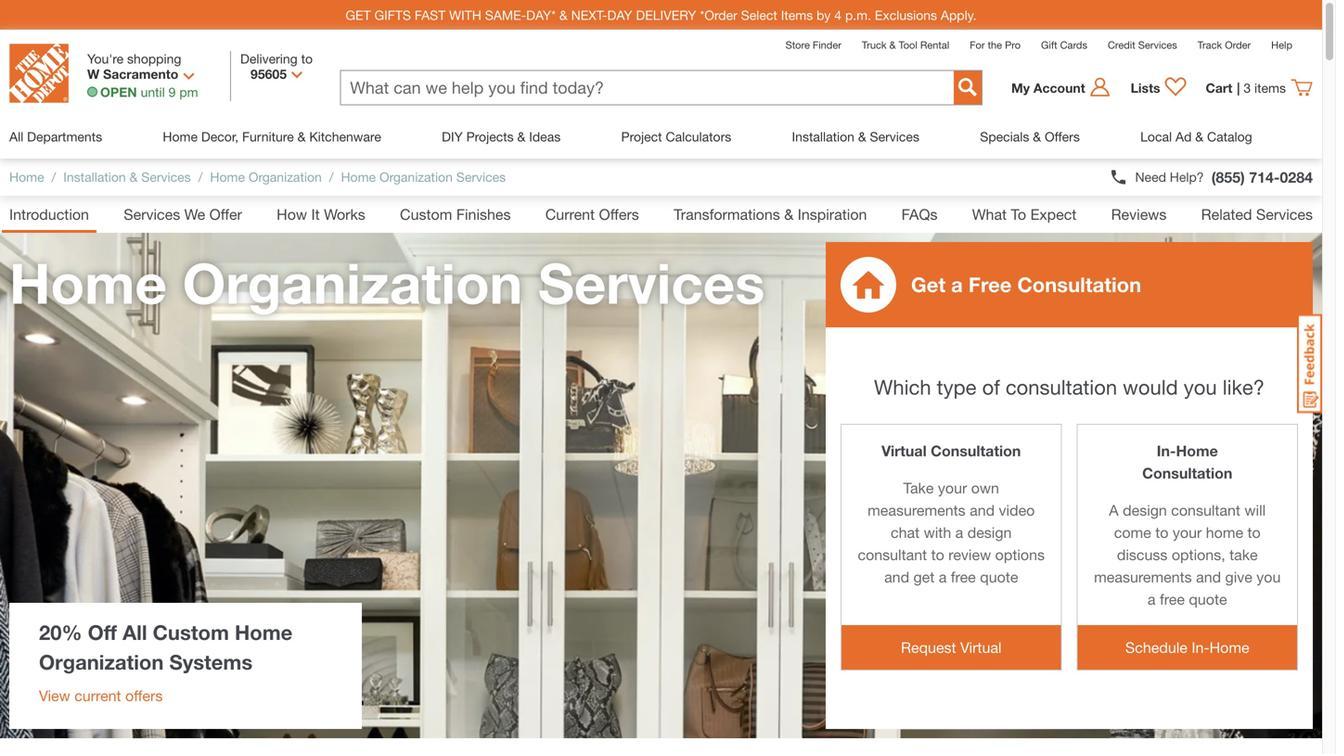 Task type: locate. For each thing, give the bounding box(es) containing it.
request virtual
[[901, 639, 1002, 657]]

0 horizontal spatial free
[[951, 569, 976, 586]]

virtual
[[882, 442, 927, 460], [961, 639, 1002, 657]]

the home depot image
[[9, 44, 69, 103]]

virtual right request
[[961, 639, 1002, 657]]

0 horizontal spatial virtual
[[882, 442, 927, 460]]

type
[[937, 375, 977, 399]]

project
[[622, 129, 662, 144]]

works
[[324, 206, 366, 223]]

measurements inside take your own measurements and video chat with a design consultant to review options and get a free quote
[[868, 502, 966, 519]]

installation & services link up inspiration
[[792, 115, 920, 158]]

options
[[996, 546, 1045, 564]]

next-
[[571, 7, 608, 23]]

0 vertical spatial in-
[[1157, 442, 1177, 460]]

quote down give
[[1190, 591, 1228, 609]]

quote
[[981, 569, 1019, 586], [1190, 591, 1228, 609]]

home / installation & services / home organization / home organization services
[[9, 169, 506, 185]]

1 vertical spatial free
[[1160, 591, 1185, 609]]

consultation
[[1006, 375, 1118, 399]]

a inside a design consultant will come to your home to discuss options, take measurements and give you a free quote
[[1148, 591, 1156, 609]]

0 vertical spatial measurements
[[868, 502, 966, 519]]

1 horizontal spatial quote
[[1190, 591, 1228, 609]]

truck & tool rental
[[862, 39, 950, 51]]

services up faqs
[[870, 129, 920, 144]]

1 vertical spatial consultant
[[858, 546, 928, 564]]

& right the specials
[[1033, 129, 1042, 144]]

in- right schedule
[[1192, 639, 1210, 657]]

& up inspiration
[[859, 129, 867, 144]]

home organization link
[[210, 169, 322, 185]]

a right 'get'
[[939, 569, 947, 586]]

& left 'ideas'
[[518, 129, 526, 144]]

/ right home link in the top of the page
[[52, 169, 56, 185]]

0 horizontal spatial your
[[938, 479, 968, 497]]

0 vertical spatial free
[[951, 569, 976, 586]]

consultant down chat on the right bottom of page
[[858, 546, 928, 564]]

help?
[[1170, 169, 1205, 185]]

you left like?
[[1184, 375, 1218, 399]]

local ad & catalog link
[[1141, 115, 1253, 158]]

0 vertical spatial installation & services link
[[792, 115, 920, 158]]

offers right current
[[599, 206, 639, 223]]

local ad & catalog
[[1141, 129, 1253, 144]]

0 vertical spatial your
[[938, 479, 968, 497]]

0 horizontal spatial measurements
[[868, 502, 966, 519]]

installation down departments
[[63, 169, 126, 185]]

organization down off
[[39, 650, 164, 675]]

1 horizontal spatial design
[[1123, 502, 1168, 519]]

to right delivering
[[301, 51, 313, 66]]

1 horizontal spatial your
[[1173, 524, 1202, 542]]

home
[[163, 129, 198, 144], [9, 169, 44, 185], [210, 169, 245, 185], [341, 169, 376, 185], [9, 250, 167, 316], [1177, 442, 1219, 460], [235, 621, 293, 645], [1210, 639, 1250, 657]]

free inside take your own measurements and video chat with a design consultant to review options and get a free quote
[[951, 569, 976, 586]]

design up come
[[1123, 502, 1168, 519]]

in-home consultation
[[1143, 442, 1233, 482]]

0 horizontal spatial installation & services link
[[63, 169, 191, 185]]

2 / from the left
[[198, 169, 203, 185]]

with
[[924, 524, 952, 542]]

faqs
[[902, 206, 938, 223]]

0 horizontal spatial custom
[[153, 621, 229, 645]]

0 vertical spatial offers
[[1045, 129, 1080, 144]]

/ up we
[[198, 169, 203, 185]]

2 horizontal spatial and
[[1197, 569, 1222, 586]]

get
[[346, 7, 371, 23]]

current
[[546, 206, 595, 223]]

consultant
[[1172, 502, 1241, 519], [858, 546, 928, 564]]

0 horizontal spatial quote
[[981, 569, 1019, 586]]

home inside button
[[1210, 639, 1250, 657]]

a
[[1110, 502, 1119, 519]]

design
[[1123, 502, 1168, 519], [968, 524, 1012, 542]]

design up review
[[968, 524, 1012, 542]]

give
[[1226, 569, 1253, 586]]

and
[[970, 502, 995, 519], [885, 569, 910, 586], [1197, 569, 1222, 586]]

my account link
[[1012, 77, 1122, 99]]

to down with on the bottom
[[932, 546, 945, 564]]

consultation
[[1018, 272, 1142, 297], [931, 442, 1021, 460], [1143, 465, 1233, 482]]

your up options,
[[1173, 524, 1202, 542]]

specials & offers
[[981, 129, 1080, 144]]

fast
[[415, 7, 446, 23]]

0 vertical spatial custom
[[400, 206, 452, 223]]

get a free consultation
[[912, 272, 1142, 297]]

reviews
[[1112, 206, 1167, 223]]

quote for and
[[1190, 591, 1228, 609]]

credit
[[1108, 39, 1136, 51]]

0 horizontal spatial /
[[52, 169, 56, 185]]

schedule
[[1126, 639, 1188, 657]]

1 vertical spatial you
[[1257, 569, 1281, 586]]

0 vertical spatial all
[[9, 129, 23, 144]]

1 horizontal spatial virtual
[[961, 639, 1002, 657]]

consultant inside a design consultant will come to your home to discuss options, take measurements and give you a free quote
[[1172, 502, 1241, 519]]

design inside a design consultant will come to your home to discuss options, take measurements and give you a free quote
[[1123, 502, 1168, 519]]

in- inside in-home consultation
[[1157, 442, 1177, 460]]

quote inside take your own measurements and video chat with a design consultant to review options and get a free quote
[[981, 569, 1019, 586]]

home down give
[[1210, 639, 1250, 657]]

with
[[449, 7, 482, 23]]

take
[[1230, 546, 1258, 564]]

get
[[914, 569, 935, 586]]

& left inspiration
[[785, 206, 794, 223]]

related services
[[1202, 206, 1314, 223]]

0 vertical spatial quote
[[981, 569, 1019, 586]]

& inside home decor, furniture & kitchenware link
[[298, 129, 306, 144]]

1 horizontal spatial measurements
[[1095, 569, 1193, 586]]

& right the ad on the top of page
[[1196, 129, 1204, 144]]

0 horizontal spatial offers
[[599, 206, 639, 223]]

items
[[781, 7, 813, 23]]

and down own
[[970, 502, 995, 519]]

credit services
[[1108, 39, 1178, 51]]

1 vertical spatial installation
[[63, 169, 126, 185]]

and left 'get'
[[885, 569, 910, 586]]

free inside a design consultant will come to your home to discuss options, take measurements and give you a free quote
[[1160, 591, 1185, 609]]

0 vertical spatial you
[[1184, 375, 1218, 399]]

come
[[1115, 524, 1152, 542]]

1 vertical spatial your
[[1173, 524, 1202, 542]]

installation & services link up the 'services we offer'
[[63, 169, 191, 185]]

quote inside a design consultant will come to your home to discuss options, take measurements and give you a free quote
[[1190, 591, 1228, 609]]

in- down would
[[1157, 442, 1177, 460]]

1 vertical spatial all
[[123, 621, 147, 645]]

home decor, furniture & kitchenware
[[163, 129, 381, 144]]

consultation down expect
[[1018, 272, 1142, 297]]

1 horizontal spatial consultant
[[1172, 502, 1241, 519]]

virtual up take
[[882, 442, 927, 460]]

discuss
[[1118, 546, 1168, 564]]

services right credit
[[1139, 39, 1178, 51]]

0 vertical spatial installation
[[792, 129, 855, 144]]

specials & offers link
[[981, 115, 1080, 158]]

1 vertical spatial custom
[[153, 621, 229, 645]]

measurements down discuss
[[1095, 569, 1193, 586]]

free down review
[[951, 569, 976, 586]]

and down options,
[[1197, 569, 1222, 586]]

all up home link in the top of the page
[[9, 129, 23, 144]]

cards
[[1061, 39, 1088, 51]]

in- inside button
[[1192, 639, 1210, 657]]

installation up inspiration
[[792, 129, 855, 144]]

1 horizontal spatial offers
[[1045, 129, 1080, 144]]

you
[[1184, 375, 1218, 399], [1257, 569, 1281, 586]]

consultant inside take your own measurements and video chat with a design consultant to review options and get a free quote
[[858, 546, 928, 564]]

consultation up "home"
[[1143, 465, 1233, 482]]

1 / from the left
[[52, 169, 56, 185]]

consultant up "home"
[[1172, 502, 1241, 519]]

a
[[952, 272, 963, 297], [956, 524, 964, 542], [939, 569, 947, 586], [1148, 591, 1156, 609]]

home up systems
[[235, 621, 293, 645]]

free up schedule in-home
[[1160, 591, 1185, 609]]

1 vertical spatial consultation
[[931, 442, 1021, 460]]

apply.
[[941, 7, 977, 23]]

offer
[[209, 206, 242, 223]]

0 horizontal spatial all
[[9, 129, 23, 144]]

0 vertical spatial consultant
[[1172, 502, 1241, 519]]

same-
[[485, 7, 526, 23]]

w sacramento
[[87, 66, 178, 82]]

pro
[[1006, 39, 1021, 51]]

1 horizontal spatial in-
[[1192, 639, 1210, 657]]

0 horizontal spatial in-
[[1157, 442, 1177, 460]]

finishes
[[457, 206, 511, 223]]

all
[[9, 129, 23, 144], [123, 621, 147, 645]]

will
[[1245, 502, 1266, 519]]

& right "furniture"
[[298, 129, 306, 144]]

you right give
[[1257, 569, 1281, 586]]

open
[[100, 84, 137, 100]]

measurements down take
[[868, 502, 966, 519]]

store finder
[[786, 39, 842, 51]]

day*
[[526, 7, 556, 23]]

home organization services
[[9, 250, 765, 316]]

home down would
[[1177, 442, 1219, 460]]

None text field
[[341, 71, 954, 104]]

quote down options
[[981, 569, 1019, 586]]

measurements
[[868, 502, 966, 519], [1095, 569, 1193, 586]]

4
[[835, 7, 842, 23]]

(855)
[[1212, 168, 1246, 186]]

0 horizontal spatial consultant
[[858, 546, 928, 564]]

current offers
[[546, 206, 639, 223]]

0 horizontal spatial and
[[885, 569, 910, 586]]

my account
[[1012, 80, 1086, 95]]

1 horizontal spatial you
[[1257, 569, 1281, 586]]

all right off
[[123, 621, 147, 645]]

None text field
[[341, 71, 954, 104]]

2 vertical spatial consultation
[[1143, 465, 1233, 482]]

track order
[[1198, 39, 1252, 51]]

custom up systems
[[153, 621, 229, 645]]

local
[[1141, 129, 1173, 144]]

1 horizontal spatial /
[[198, 169, 203, 185]]

calculators
[[666, 129, 732, 144]]

/ up how it works
[[329, 169, 334, 185]]

1 horizontal spatial all
[[123, 621, 147, 645]]

1 horizontal spatial installation & services link
[[792, 115, 920, 158]]

your left own
[[938, 479, 968, 497]]

1 horizontal spatial free
[[1160, 591, 1185, 609]]

consultation up own
[[931, 442, 1021, 460]]

2 horizontal spatial /
[[329, 169, 334, 185]]

1 vertical spatial virtual
[[961, 639, 1002, 657]]

95605
[[251, 66, 287, 82]]

rental
[[921, 39, 950, 51]]

714-
[[1250, 168, 1281, 186]]

tool
[[899, 39, 918, 51]]

custom
[[400, 206, 452, 223], [153, 621, 229, 645]]

options,
[[1172, 546, 1226, 564]]

and inside a design consultant will come to your home to discuss options, take measurements and give you a free quote
[[1197, 569, 1222, 586]]

0 vertical spatial design
[[1123, 502, 1168, 519]]

measurements inside a design consultant will come to your home to discuss options, take measurements and give you a free quote
[[1095, 569, 1193, 586]]

w
[[87, 66, 100, 82]]

design inside take your own measurements and video chat with a design consultant to review options and get a free quote
[[968, 524, 1012, 542]]

home up introduction
[[9, 169, 44, 185]]

your
[[938, 479, 968, 497], [1173, 524, 1202, 542]]

a down discuss
[[1148, 591, 1156, 609]]

1 vertical spatial quote
[[1190, 591, 1228, 609]]

services up "finishes"
[[457, 169, 506, 185]]

1 vertical spatial design
[[968, 524, 1012, 542]]

offers down account
[[1045, 129, 1080, 144]]

virtual consultation
[[882, 442, 1021, 460]]

lists link
[[1122, 77, 1197, 99]]

1 vertical spatial in-
[[1192, 639, 1210, 657]]

0 horizontal spatial design
[[968, 524, 1012, 542]]

organization up how
[[249, 169, 322, 185]]

services down 0284
[[1257, 206, 1314, 223]]

offers
[[1045, 129, 1080, 144], [599, 206, 639, 223]]

custom down home organization services link
[[400, 206, 452, 223]]

1 vertical spatial measurements
[[1095, 569, 1193, 586]]

services down current offers
[[538, 250, 765, 316]]

request virtual button
[[842, 626, 1062, 670]]

1 vertical spatial installation & services link
[[63, 169, 191, 185]]

gift cards link
[[1042, 39, 1088, 51]]

own
[[972, 479, 1000, 497]]



Task type: vqa. For each thing, say whether or not it's contained in the screenshot.
3rd / from the left
yes



Task type: describe. For each thing, give the bounding box(es) containing it.
services we offer
[[124, 206, 242, 223]]

free for measurements
[[1160, 591, 1185, 609]]

diy projects & ideas link
[[442, 115, 561, 158]]

transformations
[[674, 206, 781, 223]]

0 vertical spatial virtual
[[882, 442, 927, 460]]

it
[[311, 206, 320, 223]]

you inside a design consultant will come to your home to discuss options, take measurements and give you a free quote
[[1257, 569, 1281, 586]]

finder
[[813, 39, 842, 51]]

to down will
[[1248, 524, 1261, 542]]

& inside "local ad & catalog" link
[[1196, 129, 1204, 144]]

1 horizontal spatial installation
[[792, 129, 855, 144]]

catalog
[[1208, 129, 1253, 144]]

services left we
[[124, 206, 180, 223]]

0 horizontal spatial installation
[[63, 169, 126, 185]]

your inside take your own measurements and video chat with a design consultant to review options and get a free quote
[[938, 479, 968, 497]]

home link
[[9, 169, 44, 185]]

gifts
[[375, 7, 411, 23]]

virtual inside button
[[961, 639, 1002, 657]]

20% off all custom home organization systems
[[39, 621, 293, 675]]

to right come
[[1156, 524, 1169, 542]]

organization inside 20% off all custom home organization systems
[[39, 650, 164, 675]]

diy
[[442, 129, 463, 144]]

0 horizontal spatial you
[[1184, 375, 1218, 399]]

your inside a design consultant will come to your home to discuss options, take measurements and give you a free quote
[[1173, 524, 1202, 542]]

items
[[1255, 80, 1287, 95]]

related
[[1202, 206, 1253, 223]]

home decor, furniture & kitchenware link
[[163, 115, 381, 158]]

order
[[1226, 39, 1252, 51]]

& inside "diy projects & ideas" link
[[518, 129, 526, 144]]

& left "tool"
[[890, 39, 896, 51]]

specials
[[981, 129, 1030, 144]]

ideas
[[529, 129, 561, 144]]

video
[[999, 502, 1035, 519]]

& inside specials & offers link
[[1033, 129, 1042, 144]]

decor,
[[201, 129, 239, 144]]

9
[[169, 84, 176, 100]]

& right day*
[[560, 7, 568, 23]]

off
[[88, 621, 117, 645]]

1 horizontal spatial custom
[[400, 206, 452, 223]]

the
[[988, 39, 1003, 51]]

home inside in-home consultation
[[1177, 442, 1219, 460]]

request
[[901, 639, 957, 657]]

0 vertical spatial consultation
[[1018, 272, 1142, 297]]

free
[[969, 272, 1012, 297]]

my
[[1012, 80, 1030, 95]]

to inside take your own measurements and video chat with a design consultant to review options and get a free quote
[[932, 546, 945, 564]]

home up works
[[341, 169, 376, 185]]

what to expect
[[973, 206, 1077, 223]]

home down introduction
[[9, 250, 167, 316]]

current
[[74, 687, 121, 705]]

& up the 'services we offer'
[[130, 169, 138, 185]]

furniture
[[242, 129, 294, 144]]

you're
[[87, 51, 124, 66]]

pm
[[179, 84, 198, 100]]

a design consultant will come to your home to discuss options, take measurements and give you a free quote
[[1095, 502, 1281, 609]]

would
[[1123, 375, 1179, 399]]

systems
[[169, 650, 253, 675]]

review
[[949, 546, 992, 564]]

3
[[1244, 80, 1252, 95]]

organization down diy
[[380, 169, 453, 185]]

get gifts fast with same-day* & next-day delivery *order select items by 4 p.m. exclusions apply.
[[346, 7, 977, 23]]

a right with on the bottom
[[956, 524, 964, 542]]

*order
[[700, 7, 738, 23]]

delivering to
[[240, 51, 313, 66]]

gift
[[1042, 39, 1058, 51]]

store finder link
[[786, 39, 842, 51]]

feedback link image
[[1298, 314, 1323, 414]]

all inside 20% off all custom home organization systems
[[123, 621, 147, 645]]

installation & services
[[792, 129, 920, 144]]

custom inside 20% off all custom home organization systems
[[153, 621, 229, 645]]

home
[[1207, 524, 1244, 542]]

sacramento
[[103, 66, 178, 82]]

take
[[904, 479, 934, 497]]

select
[[741, 7, 778, 23]]

introduction
[[9, 206, 89, 223]]

view
[[39, 687, 70, 705]]

1 horizontal spatial and
[[970, 502, 995, 519]]

services up the 'services we offer'
[[141, 169, 191, 185]]

expect
[[1031, 206, 1077, 223]]

credit services link
[[1108, 39, 1178, 51]]

offers
[[125, 687, 163, 705]]

all departments
[[9, 129, 102, 144]]

free for review
[[951, 569, 976, 586]]

submit search image
[[959, 78, 977, 97]]

quote for options
[[981, 569, 1019, 586]]

project calculators link
[[622, 115, 732, 158]]

a right get
[[952, 272, 963, 297]]

the home depot logo link
[[9, 44, 69, 106]]

home organization services link
[[341, 169, 506, 185]]

we
[[184, 206, 205, 223]]

help link
[[1272, 39, 1293, 51]]

home inside 20% off all custom home organization systems
[[235, 621, 293, 645]]

shopping
[[127, 51, 181, 66]]

home left decor,
[[163, 129, 198, 144]]

chat
[[891, 524, 920, 542]]

organization down works
[[183, 250, 523, 316]]

schedule in-home button
[[1078, 626, 1298, 670]]

1 vertical spatial offers
[[599, 206, 639, 223]]

track order link
[[1198, 39, 1252, 51]]

open until 9 pm
[[100, 84, 198, 100]]

get
[[912, 272, 946, 297]]

how it works
[[277, 206, 366, 223]]

exclusions
[[875, 7, 938, 23]]

3 / from the left
[[329, 169, 334, 185]]

cart
[[1206, 80, 1233, 95]]

home up offer
[[210, 169, 245, 185]]



